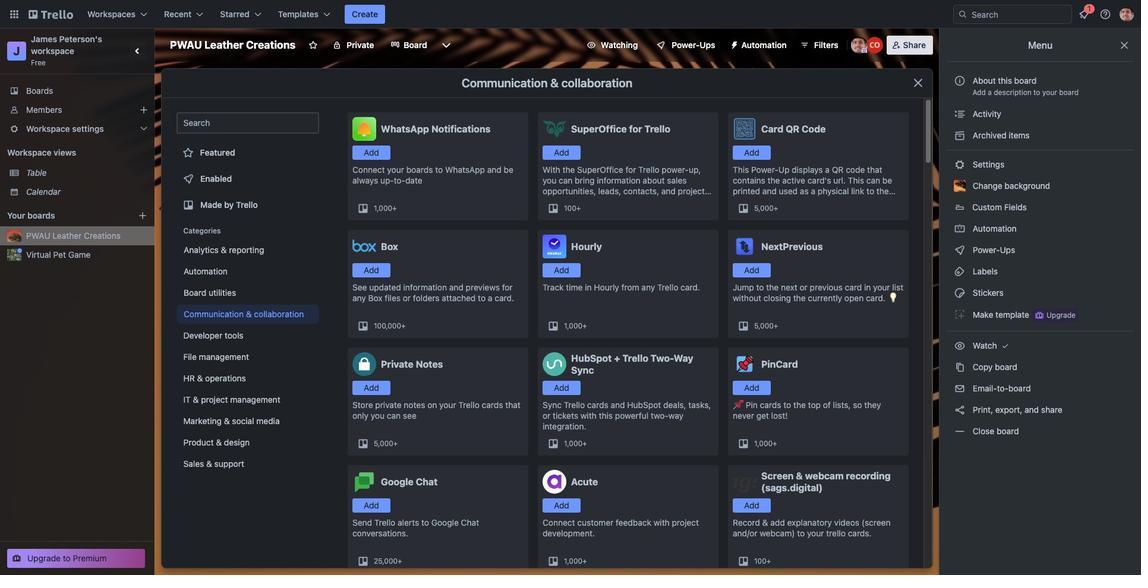 Task type: vqa. For each thing, say whether or not it's contained in the screenshot.


Task type: locate. For each thing, give the bounding box(es) containing it.
add for nextprevious
[[744, 265, 760, 275]]

2 sm image from the top
[[954, 266, 966, 278]]

you down private
[[371, 411, 385, 421]]

+ for private notes
[[393, 439, 398, 448]]

0 horizontal spatial power-ups
[[672, 40, 715, 50]]

connect inside connect customer feedback with project development.
[[543, 518, 575, 528]]

add up development.
[[554, 500, 569, 511]]

sm image inside power-ups link
[[954, 244, 966, 256]]

0 vertical spatial management
[[199, 352, 249, 362]]

0 vertical spatial communication & collaboration
[[462, 76, 633, 90]]

add button up 'track'
[[543, 263, 581, 278]]

private left "notes"
[[381, 359, 414, 370]]

that for private notes
[[505, 400, 521, 410]]

8 sm image from the top
[[954, 426, 966, 437]]

that inside store private notes on your trello cards that only you can see
[[505, 400, 521, 410]]

and down 'sales'
[[661, 186, 676, 196]]

2 cards from the left
[[587, 400, 608, 410]]

to-
[[394, 175, 405, 185], [997, 383, 1009, 393]]

6 sm image from the top
[[954, 383, 966, 395]]

1 horizontal spatial boards
[[406, 165, 433, 175]]

james peterson (jamespeterson93) image
[[1120, 7, 1134, 21], [851, 37, 868, 53]]

this inside sync trello cards and hubspot deals, tasks, or tickets with this powerful two-way integration.
[[599, 411, 613, 421]]

0 horizontal spatial sync
[[543, 400, 562, 410]]

1 vertical spatial power-ups
[[971, 245, 1018, 255]]

the right link
[[877, 186, 889, 196]]

james peterson (jamespeterson93) image right filters
[[851, 37, 868, 53]]

4 sm image from the top
[[954, 340, 966, 352]]

change background link
[[947, 177, 1134, 196]]

1 horizontal spatial sync
[[571, 365, 594, 376]]

you down with
[[543, 175, 557, 185]]

with inside connect customer feedback with project development.
[[654, 518, 670, 528]]

cards for pincard
[[760, 400, 781, 410]]

it & project management link
[[177, 390, 319, 410]]

0 vertical spatial project
[[201, 395, 228, 405]]

automation left "filters" button
[[741, 40, 787, 50]]

hubspot
[[571, 353, 612, 364], [627, 400, 661, 410]]

a
[[988, 88, 992, 97], [825, 165, 830, 175], [811, 186, 815, 196], [488, 293, 492, 303]]

superoffice
[[571, 124, 627, 134], [577, 165, 623, 175]]

private button
[[325, 36, 381, 55]]

templates button
[[271, 5, 338, 24]]

0 horizontal spatial boards
[[27, 210, 55, 221]]

1 vertical spatial 100
[[754, 557, 767, 566]]

0 vertical spatial 100
[[564, 204, 576, 213]]

1 horizontal spatial leather
[[204, 39, 244, 51]]

power-ups button
[[648, 36, 722, 55]]

0 horizontal spatial in
[[585, 282, 592, 292]]

workspace for workspace views
[[7, 147, 51, 158]]

& for hr & operations link
[[197, 373, 203, 383]]

1 horizontal spatial qr
[[832, 165, 844, 175]]

file management
[[184, 352, 249, 362]]

3 sm image from the top
[[954, 287, 966, 299]]

upgrade left 'premium'
[[27, 553, 61, 563]]

0 horizontal spatial this
[[599, 411, 613, 421]]

cards. inside the with the superoffice for trello power-up, you can bring information about sales opportunities, leads, contacts, and projects to your cards.
[[572, 197, 595, 207]]

this down code
[[848, 175, 864, 185]]

sm image inside close board link
[[954, 426, 966, 437]]

5,000 down printed in the right top of the page
[[754, 204, 774, 213]]

cards.
[[572, 197, 595, 207], [848, 528, 872, 538]]

and up powerful
[[611, 400, 625, 410]]

to inside jump to the next or previous card in your list without closing the currently open card. 💡
[[756, 282, 764, 292]]

with inside sync trello cards and hubspot deals, tasks, or tickets with this powerful two-way integration.
[[581, 411, 597, 421]]

connect up always on the top left of page
[[352, 165, 385, 175]]

hourly up time
[[571, 241, 602, 252]]

to inside record & add explanatory videos (screen and/or webcam) to your trello cards.
[[797, 528, 805, 538]]

stickers
[[971, 288, 1004, 298]]

copy board link
[[947, 358, 1134, 377]]

a inside about this board add a description to your board
[[988, 88, 992, 97]]

in inside jump to the next or previous card in your list without closing the currently open card. 💡
[[864, 282, 871, 292]]

archived items
[[971, 130, 1030, 140]]

0 vertical spatial james peterson (jamespeterson93) image
[[1120, 7, 1134, 21]]

2 vertical spatial 5,000 +
[[374, 439, 398, 448]]

to right link
[[867, 186, 874, 196]]

leads,
[[598, 186, 621, 196]]

card
[[845, 282, 862, 292]]

card's
[[808, 175, 831, 185]]

7 sm image from the top
[[954, 404, 966, 416]]

and up attached
[[449, 282, 463, 292]]

1 vertical spatial power-
[[751, 165, 778, 175]]

sm image inside watch link
[[954, 340, 966, 352]]

workspace
[[26, 124, 70, 134], [7, 147, 51, 158]]

previous
[[810, 282, 843, 292]]

sm image for settings
[[954, 159, 966, 171]]

way
[[669, 411, 684, 421]]

& for the marketing & social media link
[[224, 416, 230, 426]]

trello right from
[[657, 282, 678, 292]]

trello left two-
[[623, 353, 648, 364]]

google up alerts at the left of the page
[[381, 477, 414, 487]]

add button up always on the top left of page
[[352, 146, 390, 160]]

0 vertical spatial 5,000
[[754, 204, 774, 213]]

5 sm image from the top
[[954, 361, 966, 373]]

a down 'previews'
[[488, 293, 492, 303]]

communication
[[462, 76, 548, 90], [184, 309, 244, 319]]

explanatory
[[787, 518, 832, 528]]

in right time
[[585, 282, 592, 292]]

project
[[201, 395, 228, 405], [672, 518, 699, 528]]

add button for whatsapp notifications
[[352, 146, 390, 160]]

table link
[[26, 167, 147, 179]]

100 for screen & webcam recording (sags.digital)
[[754, 557, 767, 566]]

project right the feedback
[[672, 518, 699, 528]]

add for card qr code
[[744, 147, 760, 158]]

add button for private notes
[[352, 381, 390, 395]]

0 vertical spatial whatsapp
[[381, 124, 429, 134]]

+ inside hubspot + trello two-way sync
[[614, 353, 620, 364]]

0 horizontal spatial collaboration
[[254, 309, 304, 319]]

any down the see
[[352, 293, 366, 303]]

1 vertical spatial board
[[184, 288, 206, 298]]

1,000 + down time
[[564, 322, 587, 330]]

labels link
[[947, 262, 1134, 281]]

1 horizontal spatial pwau leather creations
[[170, 39, 296, 51]]

+ for box
[[401, 322, 406, 330]]

hr & operations
[[184, 373, 246, 383]]

100 for superoffice for trello
[[564, 204, 576, 213]]

project down hr & operations
[[201, 395, 228, 405]]

1 vertical spatial private
[[381, 359, 414, 370]]

google chat
[[381, 477, 438, 487]]

back to home image
[[29, 5, 73, 24]]

1 vertical spatial be
[[883, 175, 892, 185]]

add button up send on the bottom of the page
[[352, 499, 390, 513]]

5,000 down private
[[374, 439, 393, 448]]

private
[[347, 40, 374, 50], [381, 359, 414, 370]]

0 horizontal spatial automation
[[184, 266, 228, 276]]

can inside the with the superoffice for trello power-up, you can bring information about sales opportunities, leads, contacts, and projects to your cards.
[[559, 175, 573, 185]]

+ for card qr code
[[774, 204, 778, 213]]

0 vertical spatial communication
[[462, 76, 548, 90]]

board utilities
[[184, 288, 236, 298]]

sm image
[[954, 108, 966, 120], [954, 266, 966, 278], [954, 287, 966, 299], [954, 340, 966, 352], [954, 361, 966, 373], [954, 383, 966, 395], [954, 404, 966, 416], [954, 426, 966, 437]]

add button up record
[[733, 499, 771, 513]]

about this board add a description to your board
[[973, 75, 1079, 97]]

0 vertical spatial or
[[800, 282, 808, 292]]

workspace down the members
[[26, 124, 70, 134]]

2 horizontal spatial cards
[[760, 400, 781, 410]]

about
[[643, 175, 665, 185]]

0 horizontal spatial project
[[201, 395, 228, 405]]

add board image
[[138, 211, 147, 221]]

workspace for workspace settings
[[26, 124, 70, 134]]

two-
[[651, 411, 669, 421]]

your up 💡
[[873, 282, 890, 292]]

to down 'previews'
[[478, 293, 486, 303]]

1 horizontal spatial chat
[[461, 518, 479, 528]]

1,000 down development.
[[564, 557, 582, 566]]

0 vertical spatial chat
[[416, 477, 438, 487]]

make
[[973, 309, 993, 320]]

sm image inside automation button
[[725, 36, 741, 52]]

add for screen & webcam recording (sags.digital)
[[744, 500, 760, 511]]

can inside store private notes on your trello cards that only you can see
[[387, 411, 401, 421]]

25,000
[[374, 557, 398, 566]]

private for private notes
[[381, 359, 414, 370]]

sm image for email-to-board
[[954, 383, 966, 395]]

ups up 'labels' link
[[1000, 245, 1015, 255]]

upgrade for upgrade to premium
[[27, 553, 61, 563]]

0 horizontal spatial whatsapp
[[381, 124, 429, 134]]

1 vertical spatial 100 +
[[754, 557, 771, 566]]

5,000 down closing
[[754, 322, 774, 330]]

& inside screen & webcam recording (sags.digital)
[[796, 471, 803, 481]]

1 vertical spatial chat
[[461, 518, 479, 528]]

be inside the connect your boards to whatsapp and be always up-to-date
[[504, 165, 513, 175]]

1 vertical spatial superoffice
[[577, 165, 623, 175]]

creations inside pwau leather creations link
[[84, 231, 121, 241]]

& for it & project management link
[[193, 395, 199, 405]]

0 horizontal spatial you
[[371, 411, 385, 421]]

with the superoffice for trello power-up, you can bring information about sales opportunities, leads, contacts, and projects to your cards.
[[543, 165, 709, 207]]

1 horizontal spatial 100 +
[[754, 557, 771, 566]]

add button up tickets at the bottom of the page
[[543, 381, 581, 395]]

can up opportunities,
[[559, 175, 573, 185]]

add up 'pin'
[[744, 383, 760, 393]]

management inside it & project management link
[[231, 395, 281, 405]]

sm image inside copy board "link"
[[954, 361, 966, 373]]

project inside connect customer feedback with project development.
[[672, 518, 699, 528]]

feedback
[[616, 518, 651, 528]]

to- up export,
[[997, 383, 1009, 393]]

100 down opportunities,
[[564, 204, 576, 213]]

5,000 for private notes
[[374, 439, 393, 448]]

the down up
[[768, 175, 780, 185]]

customize views image
[[440, 39, 452, 51]]

0 vertical spatial this
[[998, 75, 1012, 86]]

to inside about this board add a description to your board
[[1034, 88, 1040, 97]]

superoffice inside the with the superoffice for trello power-up, you can bring information about sales opportunities, leads, contacts, and projects to your cards.
[[577, 165, 623, 175]]

workspace
[[31, 46, 74, 56]]

1 horizontal spatial to-
[[997, 383, 1009, 393]]

add button
[[352, 146, 390, 160], [543, 146, 581, 160], [733, 146, 771, 160], [352, 263, 390, 278], [543, 263, 581, 278], [733, 263, 771, 278], [352, 381, 390, 395], [543, 381, 581, 395], [733, 381, 771, 395], [352, 499, 390, 513], [543, 499, 581, 513], [733, 499, 771, 513]]

store private notes on your trello cards that only you can see
[[352, 400, 521, 421]]

automation button
[[725, 36, 794, 55]]

nextprevious
[[761, 241, 823, 252]]

analytics
[[184, 245, 219, 255]]

to down whatsapp notifications at the left top
[[435, 165, 443, 175]]

workspace settings
[[26, 124, 104, 134]]

that inside this power-up displays a qr code that contains the active card's url. this can be printed and used as a physical link to the card.
[[867, 165, 882, 175]]

0 horizontal spatial information
[[403, 282, 447, 292]]

2 vertical spatial power-
[[973, 245, 1000, 255]]

5,000 + for card qr code
[[754, 204, 778, 213]]

pwau leather creations inside pwau leather creations text box
[[170, 39, 296, 51]]

+ for acute
[[582, 557, 587, 566]]

way
[[674, 353, 693, 364]]

0 horizontal spatial james peterson (jamespeterson93) image
[[851, 37, 868, 53]]

copy board
[[971, 362, 1017, 372]]

open information menu image
[[1100, 8, 1111, 20]]

1 horizontal spatial james peterson (jamespeterson93) image
[[1120, 7, 1134, 21]]

Board name text field
[[164, 36, 301, 55]]

hubspot inside hubspot + trello two-way sync
[[571, 353, 612, 364]]

0 vertical spatial private
[[347, 40, 374, 50]]

1 horizontal spatial you
[[543, 175, 557, 185]]

0 horizontal spatial communication
[[184, 309, 244, 319]]

the
[[563, 165, 575, 175], [768, 175, 780, 185], [877, 186, 889, 196], [766, 282, 779, 292], [793, 293, 806, 303], [793, 400, 806, 410]]

add button up store
[[352, 381, 390, 395]]

as
[[800, 186, 809, 196]]

automation inside button
[[741, 40, 787, 50]]

information up folders on the left bottom
[[403, 282, 447, 292]]

connect
[[352, 165, 385, 175], [543, 518, 575, 528]]

time
[[566, 282, 583, 292]]

1 horizontal spatial pwau
[[170, 39, 202, 51]]

5,000 + for private notes
[[374, 439, 398, 448]]

(sags.digital)
[[761, 483, 823, 493]]

0 horizontal spatial upgrade
[[27, 553, 61, 563]]

sm image left activity
[[954, 108, 966, 120]]

your inside the connect your boards to whatsapp and be always up-to-date
[[387, 165, 404, 175]]

product
[[184, 437, 214, 448]]

card. left 💡
[[866, 293, 885, 303]]

and down the notifications
[[487, 165, 502, 175]]

1 vertical spatial management
[[231, 395, 281, 405]]

sm image left stickers on the right of the page
[[954, 287, 966, 299]]

0 vertical spatial this
[[733, 165, 749, 175]]

sm image inside email-to-board link
[[954, 383, 966, 395]]

add button up contains
[[733, 146, 771, 160]]

board link
[[384, 36, 434, 55]]

pwau leather creations down starred
[[170, 39, 296, 51]]

the down next
[[793, 293, 806, 303]]

1,000 +
[[374, 204, 397, 213], [564, 322, 587, 330], [564, 439, 587, 448], [754, 439, 777, 448], [564, 557, 587, 566]]

1 cards from the left
[[482, 400, 503, 410]]

tasks,
[[688, 400, 711, 410]]

by
[[224, 200, 234, 210]]

2 horizontal spatial or
[[800, 282, 808, 292]]

1 vertical spatial leather
[[53, 231, 82, 241]]

any inside see updated information and previews for any box files or folders attached to a card.
[[352, 293, 366, 303]]

you inside store private notes on your trello cards that only you can see
[[371, 411, 385, 421]]

sync inside sync trello cards and hubspot deals, tasks, or tickets with this powerful two-way integration.
[[543, 400, 562, 410]]

cards inside sync trello cards and hubspot deals, tasks, or tickets with this powerful two-way integration.
[[587, 400, 608, 410]]

a right the as
[[811, 186, 815, 196]]

2 vertical spatial for
[[502, 282, 513, 292]]

james peterson (jamespeterson93) image inside primary element
[[1120, 7, 1134, 21]]

sm image left watch
[[954, 340, 966, 352]]

1 vertical spatial hubspot
[[627, 400, 661, 410]]

with right tickets at the bottom of the page
[[581, 411, 597, 421]]

cards for hubspot + trello two-way sync
[[587, 400, 608, 410]]

add up record
[[744, 500, 760, 511]]

sm image for stickers
[[954, 287, 966, 299]]

featured
[[200, 147, 235, 158]]

1 horizontal spatial be
[[883, 175, 892, 185]]

1 vertical spatial with
[[654, 518, 670, 528]]

add down about
[[973, 88, 986, 97]]

power-ups
[[672, 40, 715, 50], [971, 245, 1018, 255]]

or inside see updated information and previews for any box files or folders attached to a card.
[[403, 293, 411, 303]]

1 horizontal spatial in
[[864, 282, 871, 292]]

leather down your boards with 2 items element
[[53, 231, 82, 241]]

100 + down webcam)
[[754, 557, 771, 566]]

whatsapp up date
[[381, 124, 429, 134]]

sm image left print,
[[954, 404, 966, 416]]

0 vertical spatial be
[[504, 165, 513, 175]]

add for hourly
[[554, 265, 569, 275]]

you inside the with the superoffice for trello power-up, you can bring information about sales opportunities, leads, contacts, and projects to your cards.
[[543, 175, 557, 185]]

board up description at the top
[[1014, 75, 1037, 86]]

0 vertical spatial power-
[[672, 40, 700, 50]]

next
[[781, 282, 797, 292]]

james peterson (jamespeterson93) image right open information menu image
[[1120, 7, 1134, 21]]

0 horizontal spatial 100
[[564, 204, 576, 213]]

add for google chat
[[364, 500, 379, 511]]

0 vertical spatial superoffice
[[571, 124, 627, 134]]

the left top
[[793, 400, 806, 410]]

+ for pincard
[[773, 439, 777, 448]]

private for private
[[347, 40, 374, 50]]

sm image for make template
[[954, 308, 966, 320]]

1,000 down the integration.
[[564, 439, 582, 448]]

0 vertical spatial hubspot
[[571, 353, 612, 364]]

1,000 + for hourly
[[564, 322, 587, 330]]

2 horizontal spatial automation
[[971, 223, 1017, 234]]

for
[[629, 124, 642, 134], [626, 165, 636, 175], [502, 282, 513, 292]]

information inside the with the superoffice for trello power-up, you can bring information about sales opportunities, leads, contacts, and projects to your cards.
[[597, 175, 641, 185]]

design
[[224, 437, 250, 448]]

qr right card
[[786, 124, 799, 134]]

sm image for automation
[[954, 223, 966, 235]]

be right "url."
[[883, 175, 892, 185]]

1 notification image
[[1077, 7, 1091, 21]]

product & design
[[184, 437, 250, 448]]

support
[[215, 459, 245, 469]]

add up the see
[[364, 265, 379, 275]]

sm image inside print, export, and share link
[[954, 404, 966, 416]]

this inside about this board add a description to your board
[[998, 75, 1012, 86]]

this left powerful
[[599, 411, 613, 421]]

creations down 'templates'
[[246, 39, 296, 51]]

0 horizontal spatial pwau leather creations
[[26, 231, 121, 241]]

+ for hubspot + trello two-way sync
[[582, 439, 587, 448]]

create
[[352, 9, 378, 19]]

card.
[[733, 197, 752, 207], [681, 282, 700, 292], [495, 293, 514, 303], [866, 293, 885, 303]]

management up the operations
[[199, 352, 249, 362]]

0 horizontal spatial that
[[505, 400, 521, 410]]

add for superoffice for trello
[[554, 147, 569, 158]]

add up always on the top left of page
[[364, 147, 379, 158]]

it & project management
[[184, 395, 281, 405]]

0 vertical spatial cards.
[[572, 197, 595, 207]]

card. left the jump
[[681, 282, 700, 292]]

your
[[1042, 88, 1057, 97], [387, 165, 404, 175], [553, 197, 570, 207], [873, 282, 890, 292], [439, 400, 456, 410], [807, 528, 824, 538]]

cards inside store private notes on your trello cards that only you can see
[[482, 400, 503, 410]]

1 vertical spatial pwau leather creations
[[26, 231, 121, 241]]

0 vertical spatial ups
[[700, 40, 715, 50]]

0 vertical spatial 100 +
[[564, 204, 581, 213]]

whatsapp inside the connect your boards to whatsapp and be always up-to-date
[[445, 165, 485, 175]]

1 vertical spatial any
[[352, 293, 366, 303]]

sm image left close
[[954, 426, 966, 437]]

box inside see updated information and previews for any box files or folders attached to a card.
[[368, 293, 383, 303]]

0 horizontal spatial cards.
[[572, 197, 595, 207]]

for up "contacts,"
[[626, 165, 636, 175]]

0 horizontal spatial to-
[[394, 175, 405, 185]]

your down opportunities,
[[553, 197, 570, 207]]

or inside jump to the next or previous card in your list without closing the currently open card. 💡
[[800, 282, 808, 292]]

0 vertical spatial workspace
[[26, 124, 70, 134]]

1 vertical spatial qr
[[832, 165, 844, 175]]

copy
[[973, 362, 993, 372]]

2 in from the left
[[864, 282, 871, 292]]

add for pincard
[[744, 383, 760, 393]]

sm image inside archived items link
[[954, 130, 966, 141]]

starred button
[[213, 5, 268, 24]]

1,000 for pincard
[[754, 439, 773, 448]]

board up email-to-board
[[995, 362, 1017, 372]]

1 horizontal spatial collaboration
[[561, 76, 633, 90]]

1,000 down get
[[754, 439, 773, 448]]

add up contains
[[744, 147, 760, 158]]

private inside button
[[347, 40, 374, 50]]

sm image inside watch link
[[999, 340, 1011, 352]]

0 horizontal spatial hubspot
[[571, 353, 612, 364]]

or right files
[[403, 293, 411, 303]]

add button for card qr code
[[733, 146, 771, 160]]

two-
[[651, 353, 674, 364]]

add up tickets at the bottom of the page
[[554, 383, 569, 393]]

1 horizontal spatial with
[[654, 518, 670, 528]]

1 vertical spatial 5,000
[[754, 322, 774, 330]]

0 horizontal spatial power-
[[672, 40, 700, 50]]

sm image
[[725, 36, 741, 52], [954, 130, 966, 141], [954, 159, 966, 171], [954, 223, 966, 235], [954, 244, 966, 256], [954, 308, 966, 320], [999, 340, 1011, 352]]

boards link
[[0, 81, 155, 100]]

to down opportunities,
[[543, 197, 550, 207]]

private
[[375, 400, 402, 410]]

0 vertical spatial you
[[543, 175, 557, 185]]

workspace navigation collapse icon image
[[130, 43, 146, 59]]

connect inside the connect your boards to whatsapp and be always up-to-date
[[352, 165, 385, 175]]

📌
[[733, 400, 744, 410]]

in right card
[[864, 282, 871, 292]]

custom fields button
[[947, 198, 1134, 217]]

automation link
[[947, 219, 1134, 238], [177, 262, 319, 281]]

media
[[257, 416, 280, 426]]

1 sm image from the top
[[954, 108, 966, 120]]

0 horizontal spatial communication & collaboration
[[184, 309, 304, 319]]

connect for whatsapp notifications
[[352, 165, 385, 175]]

sm image inside settings link
[[954, 159, 966, 171]]

(screen
[[862, 518, 891, 528]]

to inside see updated information and previews for any box files or folders attached to a card.
[[478, 293, 486, 303]]

trello right on
[[458, 400, 480, 410]]

0 horizontal spatial can
[[387, 411, 401, 421]]

that
[[867, 165, 882, 175], [505, 400, 521, 410]]

cards inside 📌 pin cards to the top of lists, so they never get lost!
[[760, 400, 781, 410]]

of
[[823, 400, 831, 410]]

board for board utilities
[[184, 288, 206, 298]]

5,000 for nextprevious
[[754, 322, 774, 330]]

1 horizontal spatial board
[[404, 40, 427, 50]]

print, export, and share
[[971, 405, 1062, 415]]

0 vertical spatial 5,000 +
[[754, 204, 778, 213]]

100 + for screen & webcam recording (sags.digital)
[[754, 557, 771, 566]]

this up contains
[[733, 165, 749, 175]]

the inside 📌 pin cards to the top of lists, so they never get lost!
[[793, 400, 806, 410]]

add button for google chat
[[352, 499, 390, 513]]

workspace inside dropdown button
[[26, 124, 70, 134]]

add for box
[[364, 265, 379, 275]]

add button up the jump
[[733, 263, 771, 278]]

add up with
[[554, 147, 569, 158]]

add for hubspot + trello two-way sync
[[554, 383, 569, 393]]

upgrade inside upgrade "button"
[[1047, 311, 1076, 320]]

any
[[642, 282, 655, 292], [352, 293, 366, 303]]

+ for whatsapp notifications
[[392, 204, 397, 213]]

lost!
[[771, 411, 788, 421]]

sm image for print, export, and share
[[954, 404, 966, 416]]

board left utilities on the left
[[184, 288, 206, 298]]

1 vertical spatial 5,000 +
[[754, 322, 778, 330]]

james peterson's workspace free
[[31, 34, 104, 67]]

3 cards from the left
[[760, 400, 781, 410]]

pwau leather creations up "game"
[[26, 231, 121, 241]]

1,000 + down development.
[[564, 557, 587, 566]]

connect up development.
[[543, 518, 575, 528]]

0 horizontal spatial pwau
[[26, 231, 50, 241]]

cards. inside record & add explanatory videos (screen and/or webcam) to your trello cards.
[[848, 528, 872, 538]]

to up lost!
[[784, 400, 791, 410]]

upgrade
[[1047, 311, 1076, 320], [27, 553, 61, 563]]

conversations.
[[352, 528, 408, 538]]

sm image for activity
[[954, 108, 966, 120]]

this up description at the top
[[998, 75, 1012, 86]]

0 horizontal spatial or
[[403, 293, 411, 303]]

information inside see updated information and previews for any box files or folders attached to a card.
[[403, 282, 447, 292]]

1 horizontal spatial this
[[848, 175, 864, 185]]

watch link
[[947, 336, 1134, 355]]

this
[[998, 75, 1012, 86], [599, 411, 613, 421]]

cards. down videos
[[848, 528, 872, 538]]

1 horizontal spatial creations
[[246, 39, 296, 51]]

sm image inside stickers link
[[954, 287, 966, 299]]

1 vertical spatial project
[[672, 518, 699, 528]]

1,000 + for hubspot + trello two-way sync
[[564, 439, 587, 448]]

1 horizontal spatial 100
[[754, 557, 767, 566]]

hourly
[[571, 241, 602, 252], [594, 282, 619, 292]]

settings link
[[947, 155, 1134, 174]]



Task type: describe. For each thing, give the bounding box(es) containing it.
5,000 for card qr code
[[754, 204, 774, 213]]

trello right by
[[236, 200, 258, 210]]

this power-up displays a qr code that contains the active card's url. this can be printed and used as a physical link to the card.
[[733, 165, 892, 207]]

from
[[621, 282, 639, 292]]

custom fields
[[972, 202, 1027, 212]]

to inside the with the superoffice for trello power-up, you can bring information about sales opportunities, leads, contacts, and projects to your cards.
[[543, 197, 550, 207]]

virtual pet game link
[[26, 249, 147, 261]]

folders
[[413, 293, 440, 303]]

connect for acute
[[543, 518, 575, 528]]

physical
[[818, 186, 849, 196]]

board inside "link"
[[995, 362, 1017, 372]]

2 vertical spatial automation
[[184, 266, 228, 276]]

your boards
[[7, 210, 55, 221]]

see
[[352, 282, 367, 292]]

recent button
[[157, 5, 211, 24]]

1 vertical spatial communication & collaboration
[[184, 309, 304, 319]]

url.
[[833, 175, 846, 185]]

search image
[[958, 10, 968, 19]]

management inside file management 'link'
[[199, 352, 249, 362]]

store
[[352, 400, 373, 410]]

up-
[[380, 175, 394, 185]]

analytics & reporting link
[[177, 241, 319, 260]]

ups inside button
[[700, 40, 715, 50]]

notifications
[[431, 124, 491, 134]]

add button for acute
[[543, 499, 581, 513]]

archived
[[973, 130, 1007, 140]]

pwau leather creations inside pwau leather creations link
[[26, 231, 121, 241]]

creations inside pwau leather creations text box
[[246, 39, 296, 51]]

sm image for archived items
[[954, 130, 966, 141]]

j
[[13, 44, 20, 58]]

1 horizontal spatial ups
[[1000, 245, 1015, 255]]

opportunities,
[[543, 186, 596, 196]]

1 horizontal spatial any
[[642, 282, 655, 292]]

or inside sync trello cards and hubspot deals, tasks, or tickets with this powerful two-way integration.
[[543, 411, 551, 421]]

for inside the with the superoffice for trello power-up, you can bring information about sales opportunities, leads, contacts, and projects to your cards.
[[626, 165, 636, 175]]

0 horizontal spatial this
[[733, 165, 749, 175]]

0 vertical spatial automation link
[[947, 219, 1134, 238]]

collaboration inside communication & collaboration link
[[254, 309, 304, 319]]

change background
[[971, 181, 1050, 191]]

share button
[[887, 36, 933, 55]]

to- inside the connect your boards to whatsapp and be always up-to-date
[[394, 175, 405, 185]]

the up closing
[[766, 282, 779, 292]]

board up print, export, and share
[[1009, 383, 1031, 393]]

communication & collaboration link
[[177, 305, 319, 324]]

board down export,
[[997, 426, 1019, 436]]

1,000 for hourly
[[564, 322, 582, 330]]

product & design link
[[177, 433, 319, 452]]

1 vertical spatial this
[[848, 175, 864, 185]]

1 horizontal spatial power-ups
[[971, 245, 1018, 255]]

trello inside the with the superoffice for trello power-up, you can bring information about sales opportunities, leads, contacts, and projects to your cards.
[[638, 165, 660, 175]]

1 vertical spatial pwau
[[26, 231, 50, 241]]

sm image for labels
[[954, 266, 966, 278]]

card. inside jump to the next or previous card in your list without closing the currently open card. 💡
[[866, 293, 885, 303]]

a up card's
[[825, 165, 830, 175]]

your inside store private notes on your trello cards that only you can see
[[439, 400, 456, 410]]

file management link
[[177, 348, 319, 367]]

star or unstar board image
[[309, 40, 318, 50]]

upgrade to premium link
[[7, 549, 145, 568]]

custom
[[972, 202, 1002, 212]]

card
[[761, 124, 783, 134]]

sm image for close board
[[954, 426, 966, 437]]

0 vertical spatial qr
[[786, 124, 799, 134]]

code
[[846, 165, 865, 175]]

members link
[[0, 100, 155, 119]]

this member is an admin of this board. image
[[862, 48, 867, 53]]

2 horizontal spatial power-
[[973, 245, 1000, 255]]

export,
[[995, 405, 1022, 415]]

leather inside text box
[[204, 39, 244, 51]]

alerts
[[398, 518, 419, 528]]

add
[[770, 518, 785, 528]]

1,000 + for pincard
[[754, 439, 777, 448]]

your inside record & add explanatory videos (screen and/or webcam) to your trello cards.
[[807, 528, 824, 538]]

& for sales & support link
[[207, 459, 212, 469]]

watching button
[[580, 36, 645, 55]]

1,000 for hubspot + trello two-way sync
[[564, 439, 582, 448]]

and inside see updated information and previews for any box files or folders attached to a card.
[[449, 282, 463, 292]]

can inside this power-up displays a qr code that contains the active card's url. this can be printed and used as a physical link to the card.
[[866, 175, 880, 185]]

to inside send trello alerts to google chat conversations.
[[421, 518, 429, 528]]

your boards with 2 items element
[[7, 209, 120, 223]]

& inside record & add explanatory videos (screen and/or webcam) to your trello cards.
[[762, 518, 768, 528]]

utilities
[[209, 288, 236, 298]]

& for product & design link
[[216, 437, 222, 448]]

chat inside send trello alerts to google chat conversations.
[[461, 518, 479, 528]]

add button for hourly
[[543, 263, 581, 278]]

+ for superoffice for trello
[[576, 204, 581, 213]]

card qr code
[[761, 124, 826, 134]]

print,
[[973, 405, 993, 415]]

+ for nextprevious
[[774, 322, 778, 330]]

1 vertical spatial automation link
[[177, 262, 319, 281]]

print, export, and share link
[[947, 401, 1134, 420]]

add for whatsapp notifications
[[364, 147, 379, 158]]

and inside the connect your boards to whatsapp and be always up-to-date
[[487, 165, 502, 175]]

displays
[[792, 165, 823, 175]]

sales
[[184, 459, 204, 469]]

and inside the with the superoffice for trello power-up, you can bring information about sales opportunities, leads, contacts, and projects to your cards.
[[661, 186, 676, 196]]

add inside about this board add a description to your board
[[973, 88, 986, 97]]

jump to the next or previous card in your list without closing the currently open card. 💡
[[733, 282, 904, 303]]

0 vertical spatial box
[[381, 241, 398, 252]]

trello inside sync trello cards and hubspot deals, tasks, or tickets with this powerful two-way integration.
[[564, 400, 585, 410]]

webcam
[[805, 471, 844, 481]]

social
[[232, 416, 254, 426]]

0 vertical spatial google
[[381, 477, 414, 487]]

to inside this power-up displays a qr code that contains the active card's url. this can be printed and used as a physical link to the card.
[[867, 186, 874, 196]]

1 vertical spatial hourly
[[594, 282, 619, 292]]

be inside this power-up displays a qr code that contains the active card's url. this can be printed and used as a physical link to the card.
[[883, 175, 892, 185]]

closing
[[764, 293, 791, 303]]

free
[[31, 58, 46, 67]]

your
[[7, 210, 25, 221]]

5,000 + for nextprevious
[[754, 322, 778, 330]]

add button for nextprevious
[[733, 263, 771, 278]]

used
[[779, 186, 798, 196]]

hubspot inside sync trello cards and hubspot deals, tasks, or tickets with this powerful two-way integration.
[[627, 400, 661, 410]]

add for acute
[[554, 500, 569, 511]]

1,000 + for whatsapp notifications
[[374, 204, 397, 213]]

email-
[[973, 383, 997, 393]]

james peterson's workspace link
[[31, 34, 104, 56]]

0 horizontal spatial leather
[[53, 231, 82, 241]]

1,000 for whatsapp notifications
[[374, 204, 392, 213]]

your inside the with the superoffice for trello power-up, you can bring information about sales opportunities, leads, contacts, and projects to your cards.
[[553, 197, 570, 207]]

card. inside see updated information and previews for any box files or folders attached to a card.
[[495, 293, 514, 303]]

christina overa (christinaovera) image
[[866, 37, 883, 53]]

add button for pincard
[[733, 381, 771, 395]]

and inside this power-up displays a qr code that contains the active card's url. this can be printed and used as a physical link to the card.
[[762, 186, 777, 196]]

qr inside this power-up displays a qr code that contains the active card's url. this can be printed and used as a physical link to the card.
[[832, 165, 844, 175]]

primary element
[[0, 0, 1141, 29]]

made by trello link
[[177, 193, 319, 217]]

recording
[[846, 471, 891, 481]]

add button for screen & webcam recording (sags.digital)
[[733, 499, 771, 513]]

power-ups inside button
[[672, 40, 715, 50]]

+ for hourly
[[582, 322, 587, 330]]

trello inside send trello alerts to google chat conversations.
[[374, 518, 395, 528]]

email-to-board
[[971, 383, 1031, 393]]

tickets
[[553, 411, 578, 421]]

attached
[[442, 293, 476, 303]]

your inside jump to the next or previous card in your list without closing the currently open card. 💡
[[873, 282, 890, 292]]

boards inside the connect your boards to whatsapp and be always up-to-date
[[406, 165, 433, 175]]

sync trello cards and hubspot deals, tasks, or tickets with this powerful two-way integration.
[[543, 400, 711, 431]]

a inside see updated information and previews for any box files or folders attached to a card.
[[488, 293, 492, 303]]

workspaces button
[[80, 5, 155, 24]]

board for board
[[404, 40, 427, 50]]

to left 'premium'
[[63, 553, 71, 563]]

power- inside button
[[672, 40, 700, 50]]

james
[[31, 34, 57, 44]]

j link
[[7, 42, 26, 61]]

sm image for power-ups
[[954, 244, 966, 256]]

upgrade button
[[1032, 308, 1078, 323]]

trello up power-
[[645, 124, 670, 134]]

integration.
[[543, 421, 586, 431]]

watching
[[601, 40, 638, 50]]

to inside the connect your boards to whatsapp and be always up-to-date
[[435, 165, 443, 175]]

trello inside store private notes on your trello cards that only you can see
[[458, 400, 480, 410]]

& for communication & collaboration link
[[246, 309, 252, 319]]

1,000 for acute
[[564, 557, 582, 566]]

the inside the with the superoffice for trello power-up, you can bring information about sales opportunities, leads, contacts, and projects to your cards.
[[563, 165, 575, 175]]

sync inside hubspot + trello two-way sync
[[571, 365, 594, 376]]

1 in from the left
[[585, 282, 592, 292]]

Search field
[[968, 5, 1072, 23]]

marketing
[[184, 416, 222, 426]]

that for card qr code
[[867, 165, 882, 175]]

add button for superoffice for trello
[[543, 146, 581, 160]]

+ for screen & webcam recording (sags.digital)
[[767, 557, 771, 566]]

about
[[973, 75, 996, 86]]

currently
[[808, 293, 842, 303]]

lists,
[[833, 400, 851, 410]]

google inside send trello alerts to google chat conversations.
[[431, 518, 459, 528]]

operations
[[205, 373, 246, 383]]

sm image for watch
[[954, 340, 966, 352]]

acute
[[571, 477, 598, 487]]

deals,
[[663, 400, 686, 410]]

code
[[802, 124, 826, 134]]

add for private notes
[[364, 383, 379, 393]]

settings
[[72, 124, 104, 134]]

for inside see updated information and previews for any box files or folders attached to a card.
[[502, 282, 513, 292]]

& for "analytics & reporting" link
[[221, 245, 227, 255]]

1 vertical spatial boards
[[27, 210, 55, 221]]

open
[[844, 293, 864, 303]]

and inside sync trello cards and hubspot deals, tasks, or tickets with this powerful two-way integration.
[[611, 400, 625, 410]]

trello inside hubspot + trello two-way sync
[[623, 353, 648, 364]]

webcam)
[[760, 528, 795, 538]]

1,000 + for acute
[[564, 557, 587, 566]]

sales & support
[[184, 459, 245, 469]]

upgrade for upgrade
[[1047, 311, 1076, 320]]

make template
[[971, 309, 1029, 320]]

0 vertical spatial for
[[629, 124, 642, 134]]

power- inside this power-up displays a qr code that contains the active card's url. this can be printed and used as a physical link to the card.
[[751, 165, 778, 175]]

add button for box
[[352, 263, 390, 278]]

peterson's
[[59, 34, 102, 44]]

add button for hubspot + trello two-way sync
[[543, 381, 581, 395]]

1 vertical spatial communication
[[184, 309, 244, 319]]

0 vertical spatial collaboration
[[561, 76, 633, 90]]

your inside about this board add a description to your board
[[1042, 88, 1057, 97]]

marketing & social media
[[184, 416, 280, 426]]

100 + for superoffice for trello
[[564, 204, 581, 213]]

pet
[[53, 250, 66, 260]]

sm image for copy board
[[954, 361, 966, 373]]

hr & operations link
[[177, 369, 319, 388]]

to inside 📌 pin cards to the top of lists, so they never get lost!
[[784, 400, 791, 410]]

card. inside this power-up displays a qr code that contains the active card's url. this can be printed and used as a physical link to the card.
[[733, 197, 752, 207]]

with
[[543, 165, 560, 175]]

file
[[184, 352, 197, 362]]

stickers link
[[947, 284, 1134, 303]]

and left "share"
[[1025, 405, 1039, 415]]

0 vertical spatial hourly
[[571, 241, 602, 252]]

Search text field
[[177, 112, 319, 134]]

pwau inside text box
[[170, 39, 202, 51]]

board up activity link
[[1059, 88, 1079, 97]]

record & add explanatory videos (screen and/or webcam) to your trello cards.
[[733, 518, 891, 538]]

+ for google chat
[[398, 557, 402, 566]]



